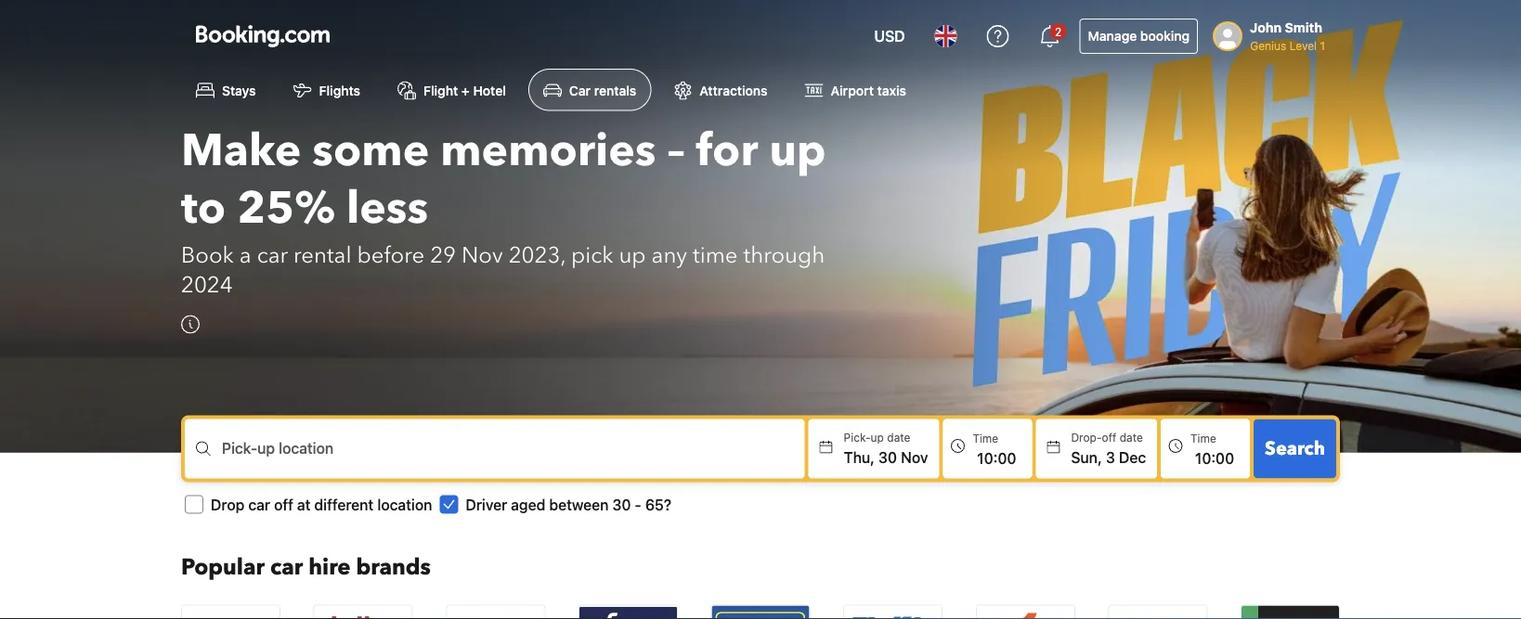 Task type: vqa. For each thing, say whether or not it's contained in the screenshot.
Attractions
yes



Task type: locate. For each thing, give the bounding box(es) containing it.
date for nov
[[887, 431, 911, 444]]

date inside pick-up date thu, 30 nov
[[887, 431, 911, 444]]

see terms and conditions for more information image
[[181, 315, 200, 334]]

stays
[[222, 82, 256, 98]]

2 date from the left
[[1120, 431, 1143, 444]]

car
[[257, 240, 288, 271], [248, 496, 270, 513], [270, 552, 303, 583]]

1 horizontal spatial 30
[[879, 448, 897, 466]]

30 inside pick-up date thu, 30 nov
[[879, 448, 897, 466]]

+
[[462, 82, 470, 98]]

drop
[[211, 496, 245, 513]]

date inside drop-off date sun, 3 dec
[[1120, 431, 1143, 444]]

car for popular
[[270, 552, 303, 583]]

some
[[312, 120, 429, 181]]

1 date from the left
[[887, 431, 911, 444]]

location up at
[[279, 439, 334, 457]]

pick-
[[844, 431, 871, 444], [222, 439, 257, 457]]

up up thu,
[[871, 431, 884, 444]]

car right a on the top left of the page
[[257, 240, 288, 271]]

car left the hire
[[270, 552, 303, 583]]

booking.com online hotel reservations image
[[196, 25, 330, 47]]

popular car hire brands
[[181, 552, 431, 583]]

booking
[[1140, 28, 1190, 44]]

up right for on the left top of the page
[[769, 120, 826, 181]]

1 vertical spatial 30
[[612, 496, 631, 513]]

usd button
[[863, 14, 916, 59]]

1
[[1320, 39, 1325, 52]]

off up the 3
[[1102, 431, 1117, 444]]

0 vertical spatial car
[[257, 240, 288, 271]]

pick-up location
[[222, 439, 334, 457]]

30 right thu,
[[879, 448, 897, 466]]

john
[[1250, 20, 1282, 35]]

stays link
[[181, 69, 271, 111]]

65?
[[645, 496, 672, 513]]

car inside make some memories – for up to 25% less book a car rental before 29 nov 2023, pick up any time through 2024
[[257, 240, 288, 271]]

Pick-up location field
[[222, 449, 805, 471]]

pick- inside pick-up date thu, 30 nov
[[844, 431, 871, 444]]

30 left the -
[[612, 496, 631, 513]]

0 vertical spatial 30
[[879, 448, 897, 466]]

manage
[[1088, 28, 1137, 44]]

up
[[769, 120, 826, 181], [619, 240, 646, 271], [871, 431, 884, 444], [257, 439, 275, 457]]

drop-off date sun, 3 dec
[[1071, 431, 1146, 466]]

nov inside make some memories – for up to 25% less book a car rental before 29 nov 2023, pick up any time through 2024
[[462, 240, 503, 271]]

1 vertical spatial nov
[[901, 448, 928, 466]]

0 horizontal spatial date
[[887, 431, 911, 444]]

up inside pick-up date thu, 30 nov
[[871, 431, 884, 444]]

time
[[693, 240, 738, 271]]

up up drop car off at different location
[[257, 439, 275, 457]]

nov
[[462, 240, 503, 271], [901, 448, 928, 466]]

aged
[[511, 496, 546, 513]]

1 horizontal spatial pick-
[[844, 431, 871, 444]]

location
[[279, 439, 334, 457], [377, 496, 432, 513]]

pick-up date thu, 30 nov
[[844, 431, 928, 466]]

1 horizontal spatial nov
[[901, 448, 928, 466]]

0 horizontal spatial 30
[[612, 496, 631, 513]]

pick- up drop
[[222, 439, 257, 457]]

rental
[[294, 240, 352, 271]]

dec
[[1119, 448, 1146, 466]]

nov right 29 at the left of the page
[[462, 240, 503, 271]]

car rentals
[[569, 82, 636, 98]]

2 vertical spatial car
[[270, 552, 303, 583]]

30
[[879, 448, 897, 466], [612, 496, 631, 513]]

-
[[635, 496, 642, 513]]

off
[[1102, 431, 1117, 444], [274, 496, 293, 513]]

sun,
[[1071, 448, 1102, 466]]

nov right thu,
[[901, 448, 928, 466]]

0 horizontal spatial off
[[274, 496, 293, 513]]

rentals
[[594, 82, 636, 98]]

1 vertical spatial off
[[274, 496, 293, 513]]

date
[[887, 431, 911, 444], [1120, 431, 1143, 444]]

0 horizontal spatial nov
[[462, 240, 503, 271]]

at
[[297, 496, 311, 513]]

flight + hotel
[[424, 82, 506, 98]]

hire
[[309, 552, 351, 583]]

for
[[696, 120, 758, 181]]

0 vertical spatial off
[[1102, 431, 1117, 444]]

genius
[[1250, 39, 1287, 52]]

off inside drop-off date sun, 3 dec
[[1102, 431, 1117, 444]]

pick- up thu,
[[844, 431, 871, 444]]

between
[[549, 496, 609, 513]]

car rentals link
[[528, 69, 651, 111]]

a
[[239, 240, 251, 271]]

2023,
[[509, 240, 566, 271]]

1 vertical spatial car
[[248, 496, 270, 513]]

thu,
[[844, 448, 875, 466]]

book
[[181, 240, 234, 271]]

search button
[[1254, 419, 1337, 479]]

car for drop
[[248, 496, 270, 513]]

1 horizontal spatial location
[[377, 496, 432, 513]]

driver
[[466, 496, 507, 513]]

0 horizontal spatial pick-
[[222, 439, 257, 457]]

search
[[1265, 436, 1325, 461]]

up left any
[[619, 240, 646, 271]]

1 horizontal spatial off
[[1102, 431, 1117, 444]]

popular
[[181, 552, 265, 583]]

smith
[[1285, 20, 1323, 35]]

3
[[1106, 448, 1115, 466]]

drop car off at different location
[[211, 496, 432, 513]]

car right drop
[[248, 496, 270, 513]]

location right "different"
[[377, 496, 432, 513]]

off left at
[[274, 496, 293, 513]]

1 horizontal spatial date
[[1120, 431, 1143, 444]]

make some memories – for up to 25% less book a car rental before 29 nov 2023, pick up any time through 2024
[[181, 120, 826, 301]]

john smith genius level 1
[[1250, 20, 1325, 52]]

25%
[[237, 178, 335, 239]]

0 vertical spatial nov
[[462, 240, 503, 271]]

before
[[357, 240, 425, 271]]

0 horizontal spatial location
[[279, 439, 334, 457]]



Task type: describe. For each thing, give the bounding box(es) containing it.
–
[[667, 120, 685, 181]]

drop-
[[1071, 431, 1102, 444]]

flights link
[[278, 69, 375, 111]]

pick- for pick-up date thu, 30 nov
[[844, 431, 871, 444]]

airport
[[831, 82, 874, 98]]

1 vertical spatial location
[[377, 496, 432, 513]]

flight
[[424, 82, 458, 98]]

taxis
[[877, 82, 906, 98]]

see terms and conditions for more information image
[[181, 315, 200, 334]]

driver aged between 30 - 65?
[[466, 496, 672, 513]]

date for dec
[[1120, 431, 1143, 444]]

attractions link
[[659, 69, 783, 111]]

different
[[314, 496, 374, 513]]

less
[[346, 178, 428, 239]]

attractions
[[700, 82, 768, 98]]

through
[[744, 240, 825, 271]]

pick- for pick-up location
[[222, 439, 257, 457]]

usd
[[874, 27, 905, 45]]

airport taxis
[[831, 82, 906, 98]]

make
[[181, 120, 301, 181]]

brands
[[356, 552, 431, 583]]

29
[[430, 240, 456, 271]]

pick
[[571, 240, 613, 271]]

level
[[1290, 39, 1317, 52]]

2 button
[[1028, 14, 1072, 59]]

airport taxis link
[[790, 69, 921, 111]]

hotel
[[473, 82, 506, 98]]

2
[[1055, 25, 1062, 38]]

2024
[[181, 270, 233, 301]]

flight + hotel link
[[383, 69, 521, 111]]

any
[[652, 240, 687, 271]]

manage booking link
[[1080, 19, 1198, 54]]

flights
[[319, 82, 360, 98]]

0 vertical spatial location
[[279, 439, 334, 457]]

nov inside pick-up date thu, 30 nov
[[901, 448, 928, 466]]

manage booking
[[1088, 28, 1190, 44]]

car
[[569, 82, 591, 98]]

memories
[[440, 120, 656, 181]]

to
[[181, 178, 226, 239]]



